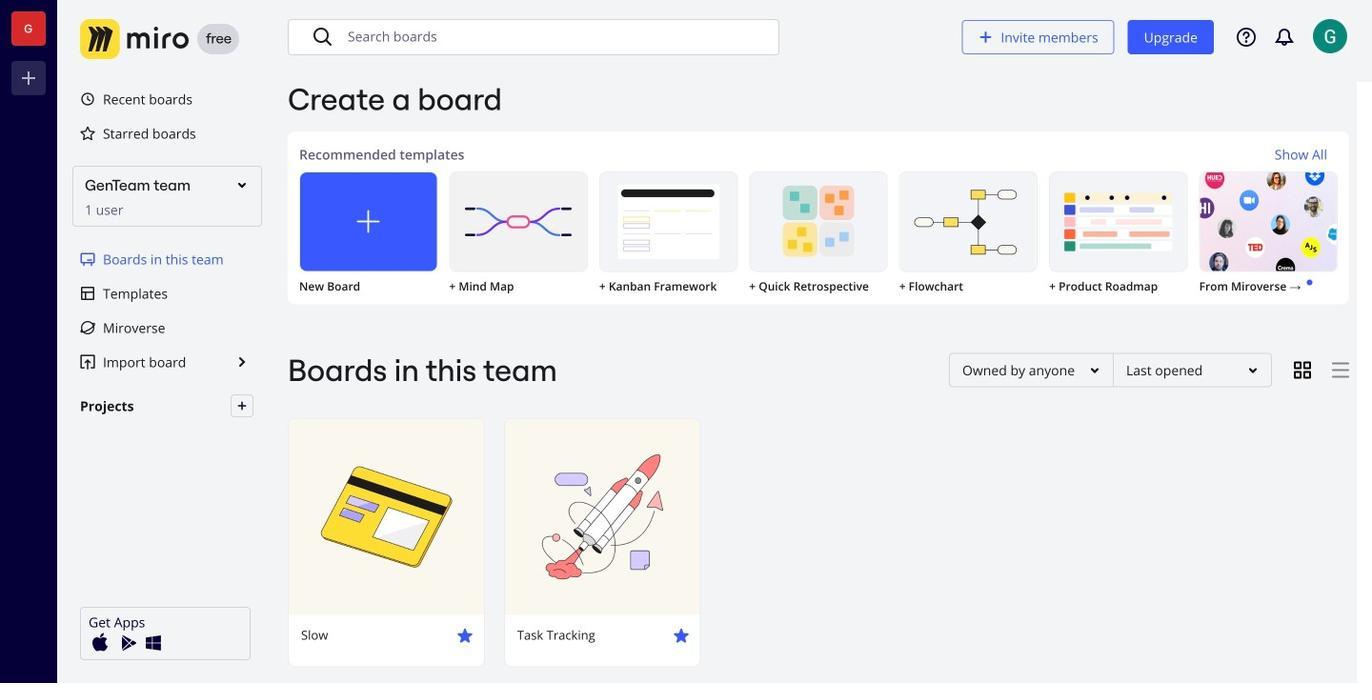 Task type: describe. For each thing, give the bounding box(es) containing it.
current team section region
[[69, 242, 265, 379]]

switch to genteam team image
[[11, 11, 46, 46]]



Task type: vqa. For each thing, say whether or not it's contained in the screenshot.
the Leave a reply. Use @ to mention. "text box"
no



Task type: locate. For each thing, give the bounding box(es) containing it.
img image
[[80, 19, 189, 59], [89, 632, 112, 655], [115, 632, 138, 655], [142, 632, 165, 655]]

spagx image
[[357, 210, 380, 233], [80, 286, 95, 301], [80, 320, 95, 336], [80, 355, 95, 370], [662, 432, 685, 455], [452, 623, 479, 650]]

learning center image
[[1237, 28, 1257, 47]]

spagx image
[[312, 26, 335, 49], [80, 92, 95, 107], [80, 126, 95, 141], [236, 400, 248, 412], [668, 623, 695, 650]]

feed image
[[1274, 26, 1297, 49]]

group
[[288, 418, 1350, 684]]

Search boards text field
[[348, 20, 766, 54]]

user menu: generic name image
[[1314, 19, 1348, 53]]



